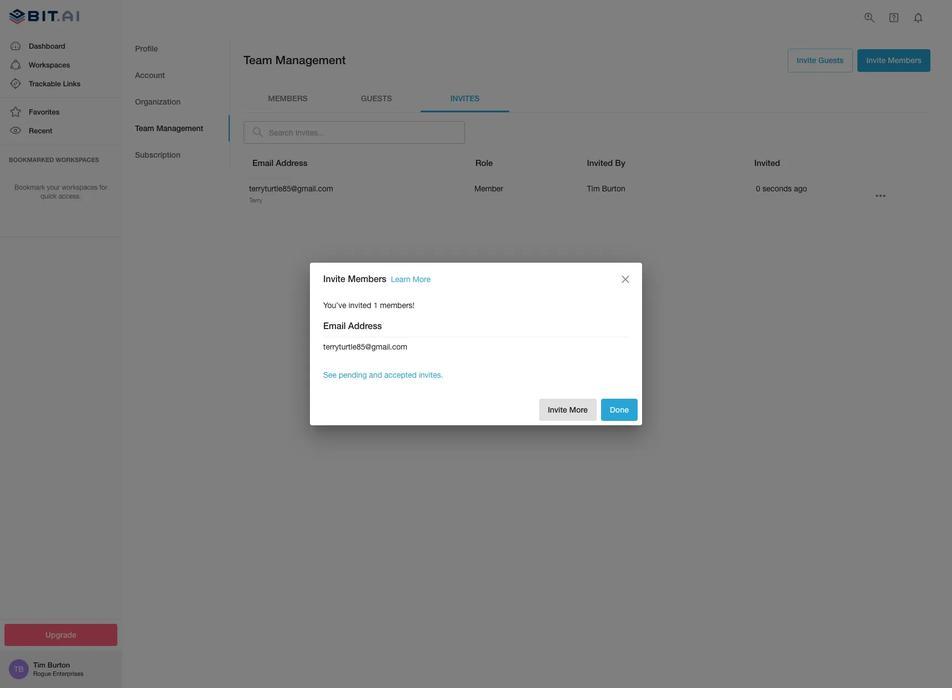 Task type: locate. For each thing, give the bounding box(es) containing it.
bookmarked workspaces
[[9, 156, 99, 163]]

burton down by at right top
[[602, 184, 625, 193]]

team up subscription
[[135, 123, 154, 133]]

enterprises
[[53, 671, 83, 678]]

invited for invited by
[[587, 158, 613, 168]]

members inside invite members button
[[888, 55, 922, 65]]

burton
[[602, 184, 625, 193], [47, 661, 70, 670]]

burton for tim burton
[[602, 184, 625, 193]]

quick
[[41, 193, 57, 201]]

1 vertical spatial team management
[[135, 123, 203, 133]]

account link
[[122, 62, 230, 89]]

1 vertical spatial terryturtle85@gmail.com
[[323, 343, 407, 351]]

email up terry on the top left of the page
[[252, 158, 274, 168]]

team inside "link"
[[135, 123, 154, 133]]

1 vertical spatial team
[[135, 123, 154, 133]]

organization
[[135, 97, 181, 106]]

and
[[369, 371, 382, 380]]

accepted
[[384, 371, 417, 380]]

more inside invite members learn more
[[413, 275, 431, 284]]

see pending and accepted invites. link
[[323, 371, 443, 380]]

burton inside the tim burton rogue enterprises
[[47, 661, 70, 670]]

0 vertical spatial address
[[276, 158, 308, 168]]

0 horizontal spatial tab list
[[122, 35, 230, 168]]

email
[[252, 158, 274, 168], [323, 321, 346, 331]]

0 horizontal spatial burton
[[47, 661, 70, 670]]

invited left by at right top
[[587, 158, 613, 168]]

team management
[[244, 53, 346, 67], [135, 123, 203, 133]]

0 horizontal spatial team
[[135, 123, 154, 133]]

0 horizontal spatial members
[[348, 274, 387, 284]]

invited up 0
[[754, 158, 780, 168]]

address
[[276, 158, 308, 168], [348, 321, 382, 331]]

1 vertical spatial email
[[323, 321, 346, 331]]

email address
[[252, 158, 308, 168], [323, 321, 382, 331]]

s!
[[409, 301, 415, 310]]

tim inside the tim burton rogue enterprises
[[33, 661, 45, 670]]

0 vertical spatial more
[[413, 275, 431, 284]]

1 horizontal spatial team
[[244, 53, 272, 67]]

team management up members
[[244, 53, 346, 67]]

pending
[[339, 371, 367, 380]]

management inside "link"
[[156, 123, 203, 133]]

0 horizontal spatial address
[[276, 158, 308, 168]]

guests button
[[332, 86, 421, 112]]

address down you've invited 1 member s!
[[348, 321, 382, 331]]

tim for tim burton
[[587, 184, 600, 193]]

1 horizontal spatial invited
[[754, 158, 780, 168]]

team management down 'organization' link
[[135, 123, 203, 133]]

0
[[756, 184, 760, 193]]

terryturtle85@gmail.com terry
[[249, 184, 333, 204]]

0 horizontal spatial email address
[[252, 158, 308, 168]]

members
[[888, 55, 922, 65], [348, 274, 387, 284]]

1 vertical spatial tim
[[33, 661, 45, 670]]

you've invited 1 member s!
[[323, 301, 415, 310]]

team management link
[[122, 115, 230, 142]]

seconds
[[763, 184, 792, 193]]

0 vertical spatial members
[[888, 55, 922, 65]]

tim
[[587, 184, 600, 193], [33, 661, 45, 670]]

2 invited from the left
[[754, 158, 780, 168]]

favorites
[[29, 107, 59, 116]]

invite for invite members learn more
[[323, 274, 345, 284]]

tab list containing profile
[[122, 35, 230, 168]]

invite inside invite guests 'button'
[[797, 55, 816, 65]]

1 vertical spatial burton
[[47, 661, 70, 670]]

more left done
[[569, 405, 588, 415]]

more right learn
[[413, 275, 431, 284]]

1 vertical spatial more
[[569, 405, 588, 415]]

1 vertical spatial email address
[[323, 321, 382, 331]]

management up members
[[275, 53, 346, 67]]

1 horizontal spatial team management
[[244, 53, 346, 67]]

1 vertical spatial management
[[156, 123, 203, 133]]

1 horizontal spatial members
[[888, 55, 922, 65]]

upgrade button
[[4, 624, 117, 647]]

recent
[[29, 126, 52, 135]]

1 invited from the left
[[587, 158, 613, 168]]

0 horizontal spatial more
[[413, 275, 431, 284]]

email address down the invited at the top of the page
[[323, 321, 382, 331]]

Search Invites... search field
[[269, 121, 465, 144]]

profile link
[[122, 35, 230, 62]]

team
[[244, 53, 272, 67], [135, 123, 154, 133]]

0 horizontal spatial team management
[[135, 123, 203, 133]]

1 horizontal spatial address
[[348, 321, 382, 331]]

1 horizontal spatial tab list
[[244, 86, 931, 112]]

upgrade
[[45, 630, 76, 640]]

1 horizontal spatial email address
[[323, 321, 382, 331]]

1 horizontal spatial more
[[569, 405, 588, 415]]

0 vertical spatial terryturtle85@gmail.com
[[249, 184, 333, 193]]

invite inside "invite more" button
[[548, 405, 567, 415]]

tim down invited by
[[587, 184, 600, 193]]

recent button
[[0, 121, 122, 140]]

0 horizontal spatial management
[[156, 123, 203, 133]]

0 vertical spatial email
[[252, 158, 274, 168]]

rogue
[[33, 671, 51, 678]]

management
[[275, 53, 346, 67], [156, 123, 203, 133]]

invited
[[587, 158, 613, 168], [754, 158, 780, 168]]

invite members button
[[858, 49, 931, 72]]

tim up the rogue on the bottom of the page
[[33, 661, 45, 670]]

done
[[610, 405, 629, 415]]

email address up terryturtle85@gmail.com terry
[[252, 158, 308, 168]]

1
[[374, 301, 378, 310]]

member
[[474, 184, 503, 193]]

learn
[[391, 275, 411, 284]]

tb
[[14, 665, 24, 674]]

invite guests
[[797, 55, 844, 65]]

members for invite members learn more
[[348, 274, 387, 284]]

tab list
[[122, 35, 230, 168], [244, 86, 931, 112]]

0 vertical spatial burton
[[602, 184, 625, 193]]

invite guests button
[[788, 49, 853, 72]]

0 vertical spatial tim
[[587, 184, 600, 193]]

burton up enterprises
[[47, 661, 70, 670]]

terryturtle85@gmail.com
[[249, 184, 333, 193], [323, 343, 407, 351]]

done button
[[601, 399, 638, 421]]

dialog
[[310, 263, 642, 426]]

bookmark your workspaces for quick access.
[[14, 184, 107, 201]]

profile
[[135, 44, 158, 53]]

1 horizontal spatial tim
[[587, 184, 600, 193]]

bookmark
[[14, 184, 45, 191]]

address up terryturtle85@gmail.com terry
[[276, 158, 308, 168]]

team up members
[[244, 53, 272, 67]]

1 horizontal spatial burton
[[602, 184, 625, 193]]

invites.
[[419, 371, 443, 380]]

0 vertical spatial team
[[244, 53, 272, 67]]

trackable links
[[29, 79, 81, 88]]

tim for tim burton rogue enterprises
[[33, 661, 45, 670]]

email down you've
[[323, 321, 346, 331]]

terryturtle85@gmail.com up terry on the top left of the page
[[249, 184, 333, 193]]

for
[[99, 184, 107, 191]]

management down 'organization' link
[[156, 123, 203, 133]]

invite members learn more
[[323, 274, 431, 284]]

invite more
[[548, 405, 588, 415]]

invite inside invite members button
[[867, 55, 886, 65]]

invited by
[[587, 158, 625, 168]]

1 horizontal spatial management
[[275, 53, 346, 67]]

invite for invite members
[[867, 55, 886, 65]]

1 vertical spatial members
[[348, 274, 387, 284]]

more
[[413, 275, 431, 284], [569, 405, 588, 415]]

terryturtle85@gmail.com up and
[[323, 343, 407, 351]]

invite
[[797, 55, 816, 65], [867, 55, 886, 65], [323, 274, 345, 284], [548, 405, 567, 415]]

0 horizontal spatial tim
[[33, 661, 45, 670]]

workspaces
[[56, 156, 99, 163]]

0 horizontal spatial invited
[[587, 158, 613, 168]]



Task type: describe. For each thing, give the bounding box(es) containing it.
invite members
[[867, 55, 922, 65]]

terryturtle85@gmail.com for terryturtle85@gmail.com terry
[[249, 184, 333, 193]]

burton for tim burton rogue enterprises
[[47, 661, 70, 670]]

learn more link
[[391, 275, 431, 284]]

0 horizontal spatial email
[[252, 158, 274, 168]]

organization link
[[122, 89, 230, 115]]

trackable links button
[[0, 74, 122, 93]]

invites
[[450, 94, 480, 103]]

see
[[323, 371, 337, 380]]

tab list containing members
[[244, 86, 931, 112]]

terry
[[249, 197, 262, 204]]

more inside button
[[569, 405, 588, 415]]

invited
[[349, 301, 371, 310]]

invite more button
[[539, 399, 597, 421]]

by
[[615, 158, 625, 168]]

dashboard
[[29, 41, 65, 50]]

tim burton
[[587, 184, 625, 193]]

role
[[476, 158, 493, 168]]

dialog containing invite members
[[310, 263, 642, 426]]

guests
[[819, 55, 844, 65]]

team management inside "link"
[[135, 123, 203, 133]]

members for invite members
[[888, 55, 922, 65]]

guests
[[361, 94, 392, 103]]

member
[[380, 301, 409, 310]]

0 vertical spatial team management
[[244, 53, 346, 67]]

favorites button
[[0, 103, 122, 121]]

1 vertical spatial address
[[348, 321, 382, 331]]

invites button
[[421, 86, 509, 112]]

see pending and accepted invites.
[[323, 371, 443, 380]]

workspaces
[[29, 60, 70, 69]]

bookmarked
[[9, 156, 54, 163]]

access.
[[58, 193, 81, 201]]

invited for invited
[[754, 158, 780, 168]]

trackable
[[29, 79, 61, 88]]

workspaces button
[[0, 55, 122, 74]]

you've
[[323, 301, 346, 310]]

subscription link
[[122, 142, 230, 168]]

tim burton rogue enterprises
[[33, 661, 83, 678]]

ago
[[794, 184, 807, 193]]

subscription
[[135, 150, 180, 159]]

0 vertical spatial email address
[[252, 158, 308, 168]]

your
[[47, 184, 60, 191]]

members button
[[244, 86, 332, 112]]

account
[[135, 70, 165, 80]]

invite for invite more
[[548, 405, 567, 415]]

workspaces
[[62, 184, 98, 191]]

1 horizontal spatial email
[[323, 321, 346, 331]]

invite for invite guests
[[797, 55, 816, 65]]

0 vertical spatial management
[[275, 53, 346, 67]]

dashboard button
[[0, 36, 122, 55]]

0 seconds ago
[[756, 184, 807, 193]]

links
[[63, 79, 81, 88]]

terryturtle85@gmail.com for terryturtle85@gmail.com
[[323, 343, 407, 351]]

members
[[268, 94, 308, 103]]



Task type: vqa. For each thing, say whether or not it's contained in the screenshot.
help image
no



